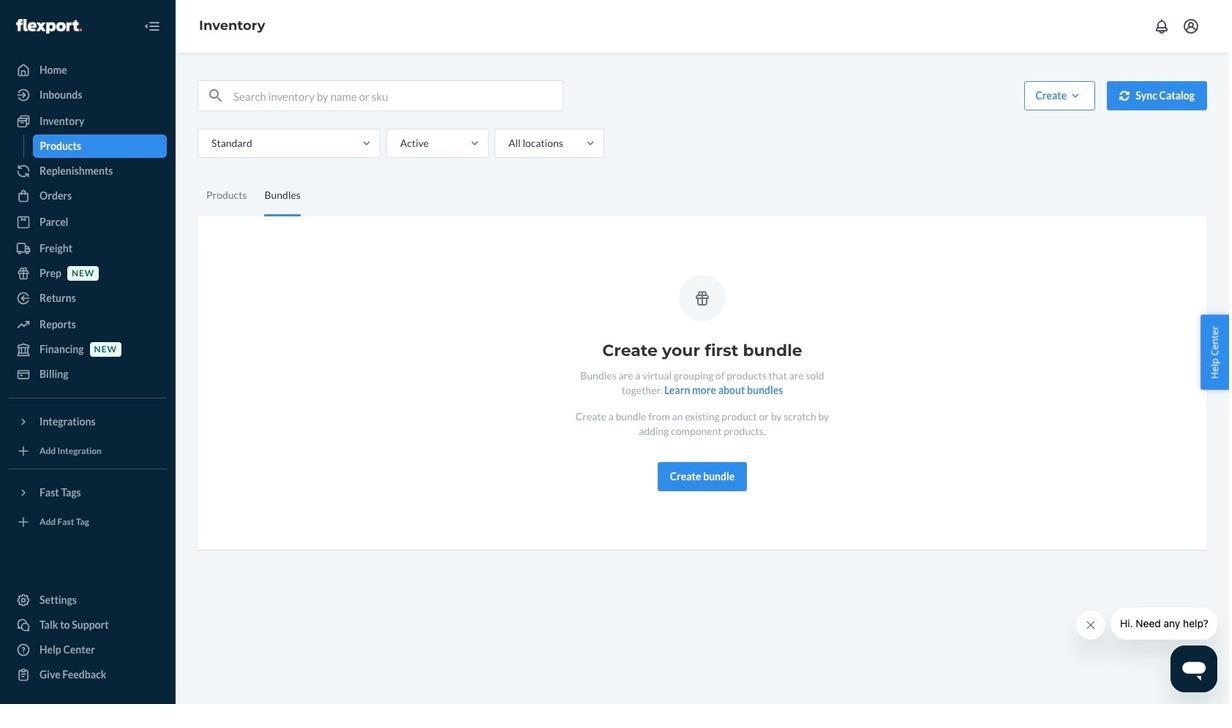 Task type: locate. For each thing, give the bounding box(es) containing it.
close navigation image
[[143, 18, 161, 35]]

open notifications image
[[1154, 18, 1171, 35]]



Task type: describe. For each thing, give the bounding box(es) containing it.
sync alt image
[[1120, 91, 1130, 101]]

Search inventory by name or sku text field
[[234, 81, 563, 111]]

open account menu image
[[1183, 18, 1201, 35]]

flexport logo image
[[16, 19, 82, 33]]



Task type: vqa. For each thing, say whether or not it's contained in the screenshot.
Search inventory by name or sku text box
yes



